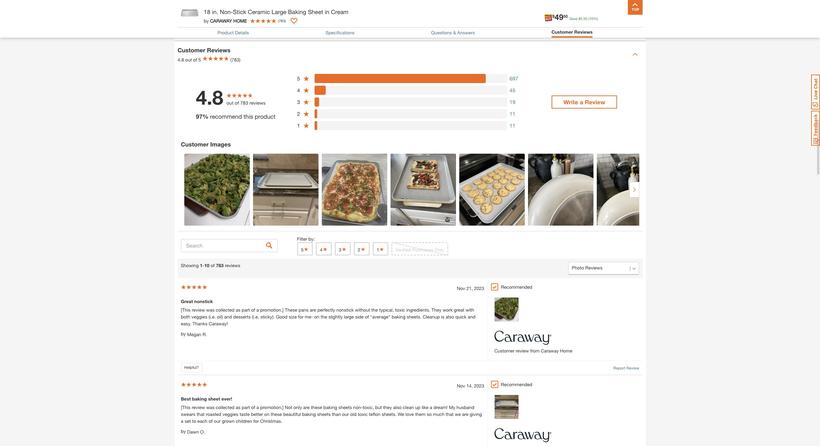 Task type: describe. For each thing, give the bounding box(es) containing it.
0 vertical spatial customer reviews
[[552, 29, 593, 35]]

side
[[355, 314, 364, 320]]

1 is from the top
[[184, 8, 188, 13]]

0 vertical spatial 783
[[279, 19, 285, 23]]

old
[[350, 412, 357, 418]]

baking
[[288, 8, 306, 15]]

questions
[[431, 30, 452, 35]]

1 vertical spatial review
[[516, 348, 529, 354]]

filter by:
[[297, 236, 315, 242]]

much
[[433, 412, 445, 418]]

customer left from
[[495, 348, 515, 354]]

write
[[564, 99, 578, 106]]

What can we help you find today? search field
[[304, 9, 484, 23]]

sheet
[[208, 397, 220, 402]]

baking inside great nonstick [this review was collected as part of a promotion.] these pans are perfectly nonstick without the typical, toxic ingredients. they work great with both veggies (i.e. oil) and desserts (i.e. sticky). good size for me- on the slightly large side of "average" baking sheets. cleanup is also quick and easy. thanks caraway!
[[392, 314, 406, 320]]

n baton rouge
[[216, 12, 252, 19]]

0 vertical spatial reviews
[[575, 29, 593, 35]]

promotion.] inside best baking sheet ever! [this review was collected as part of a promotion.] not only are these baking sheets non-toxic, but they also clean up like a dream! my husband swears that roasted veggies taste better on these beautiful baking sheets than our old toxic teflon sheets. we love them so much that we are giving a set to each of our grown children for christmas.
[[260, 405, 284, 411]]

great
[[181, 299, 193, 305]]

5 inside button
[[301, 247, 304, 253]]

my
[[449, 405, 455, 411]]

3 button
[[335, 243, 351, 256]]

1 vertical spatial sheets
[[317, 412, 331, 418]]

%)
[[594, 16, 598, 21]]

4.8 for 4.8 out of 5
[[178, 57, 184, 62]]

1 horizontal spatial 50
[[584, 16, 588, 21]]

clean
[[403, 405, 414, 411]]

are down husband at the bottom right
[[462, 412, 469, 418]]

is the product durable? is the product easy to use? what are the dimensions of the product?
[[184, 8, 268, 27]]

0 vertical spatial our
[[342, 412, 349, 418]]

them
[[415, 412, 426, 418]]

report review
[[614, 366, 639, 371]]

1 (i.e. from the left
[[209, 314, 216, 320]]

up
[[415, 405, 420, 411]]

5 button
[[297, 243, 313, 256]]

review inside 'write a review' button
[[585, 99, 605, 106]]

sticky).
[[261, 314, 275, 320]]

sheets. inside great nonstick [this review was collected as part of a promotion.] these pans are perfectly nonstick without the typical, toxic ingredients. they work great with both veggies (i.e. oil) and desserts (i.e. sticky). good size for me- on the slightly large side of "average" baking sheets. cleanup is also quick and easy. thanks caraway!
[[407, 314, 422, 320]]

Search text field
[[181, 239, 278, 252]]

1 horizontal spatial $
[[579, 16, 581, 21]]

1 horizontal spatial 783
[[240, 100, 248, 106]]

r.
[[203, 332, 207, 338]]

9pm
[[248, 12, 259, 19]]

toxic,
[[363, 405, 374, 411]]

1 vertical spatial out
[[227, 100, 233, 106]]

0 horizontal spatial out
[[185, 57, 192, 62]]

typical,
[[379, 308, 394, 313]]

"average"
[[370, 314, 391, 320]]

but
[[375, 405, 382, 411]]

by dawn o.
[[181, 429, 205, 435]]

caraway
[[210, 18, 232, 23]]

4 inside button
[[320, 247, 323, 253]]

2 that from the left
[[446, 412, 454, 418]]

without
[[355, 308, 370, 313]]

star symbol image for 1
[[379, 247, 385, 252]]

dimensions
[[212, 21, 235, 27]]

work
[[443, 308, 453, 313]]

showing
[[181, 263, 199, 269]]

2 vertical spatial product
[[255, 113, 276, 120]]

0 horizontal spatial 2
[[297, 111, 300, 117]]

a inside 'write a review' button
[[580, 99, 583, 106]]

with
[[466, 308, 474, 313]]

cream
[[331, 8, 349, 15]]

recommended for nov 21, 2023
[[501, 285, 533, 290]]

0 vertical spatial 1
[[297, 122, 300, 129]]

veggies inside great nonstick [this review was collected as part of a promotion.] these pans are perfectly nonstick without the typical, toxic ingredients. they work great with both veggies (i.e. oil) and desserts (i.e. sticky). good size for me- on the slightly large side of "average" baking sheets. cleanup is also quick and easy. thanks caraway!
[[192, 314, 207, 320]]

1 vertical spatial 10
[[204, 263, 209, 269]]

a inside great nonstick [this review was collected as part of a promotion.] these pans are perfectly nonstick without the typical, toxic ingredients. they work great with both veggies (i.e. oil) and desserts (i.e. sticky). good size for me- on the slightly large side of "average" baking sheets. cleanup is also quick and easy. thanks caraway!
[[256, 308, 259, 313]]

2 button
[[354, 243, 370, 256]]

(783)
[[231, 57, 241, 62]]

1 horizontal spatial 10
[[590, 16, 594, 21]]

details
[[235, 30, 249, 35]]

$ inside $ 49 50
[[553, 14, 555, 19]]

quick
[[456, 314, 467, 320]]

services button
[[536, 8, 557, 24]]

by:
[[309, 236, 315, 242]]

2 and from the left
[[468, 314, 476, 320]]

feedback link image
[[812, 111, 820, 146]]

1 horizontal spatial (
[[589, 16, 590, 21]]

[this inside great nonstick [this review was collected as part of a promotion.] these pans are perfectly nonstick without the typical, toxic ingredients. they work great with both veggies (i.e. oil) and desserts (i.e. sticky). good size for me- on the slightly large side of "average" baking sheets. cleanup is also quick and easy. thanks caraway!
[[181, 308, 191, 313]]

19
[[510, 99, 516, 105]]

easy.
[[181, 321, 191, 327]]

large
[[272, 8, 286, 15]]

star icon image for 3
[[303, 99, 310, 105]]

ever!
[[222, 397, 232, 402]]

1 horizontal spatial reviews
[[250, 100, 266, 106]]

0 horizontal spatial customer reviews
[[178, 46, 231, 54]]

4 button
[[316, 243, 332, 256]]

baking right best
[[192, 397, 207, 402]]

customer down $ 49 50
[[552, 29, 573, 35]]

2023 for nov 14, 2023
[[474, 383, 484, 389]]

1 vertical spatial reviews
[[207, 46, 231, 54]]

2 vertical spatial 783
[[216, 263, 224, 269]]

part inside best baking sheet ever! [this review was collected as part of a promotion.] not only are these baking sheets non-toxic, but they also clean up like a dream! my husband swears that roasted veggies taste better on these beautiful baking sheets than our old toxic teflon sheets. we love them so much that we are giving a set to each of our grown children for christmas.
[[242, 405, 250, 411]]

only
[[435, 247, 444, 253]]

helpful? button
[[181, 363, 202, 373]]

durable?
[[214, 8, 232, 13]]

taste
[[240, 412, 250, 418]]

review inside report review button
[[627, 366, 639, 371]]

verified purchases only
[[396, 247, 444, 253]]

images
[[210, 141, 231, 148]]

18 in. non-stick ceramic large baking sheet in cream
[[204, 8, 349, 15]]

christmas.
[[260, 419, 282, 424]]

ceramic
[[248, 8, 270, 15]]

nov for nov 21, 2023
[[457, 286, 465, 291]]

large
[[344, 314, 354, 320]]

21,
[[467, 286, 473, 291]]

star icon image for 2
[[303, 111, 310, 117]]

toxic inside great nonstick [this review was collected as part of a promotion.] these pans are perfectly nonstick without the typical, toxic ingredients. they work great with both veggies (i.e. oil) and desserts (i.e. sticky). good size for me- on the slightly large side of "average" baking sheets. cleanup is also quick and easy. thanks caraway!
[[395, 308, 405, 313]]

write a review
[[564, 99, 605, 106]]

( 783 )
[[278, 19, 286, 23]]

star symbol image for 3
[[342, 247, 347, 252]]

star icon image for 4
[[303, 87, 310, 94]]

1 vertical spatial product
[[197, 14, 213, 20]]

45
[[510, 87, 516, 93]]

by for by dawn o.
[[181, 429, 186, 435]]

50 inside $ 49 50
[[564, 14, 568, 19]]

save $ 5 . 50 ( 10 %)
[[570, 16, 598, 21]]

2 logo image from the top
[[495, 426, 552, 445]]

0 horizontal spatial 4
[[297, 87, 300, 93]]

out of 783 reviews
[[227, 100, 266, 106]]

1 horizontal spatial nonstick
[[337, 308, 354, 313]]

baking up than
[[324, 405, 337, 411]]

on for the
[[314, 314, 320, 320]]

2 (i.e. from the left
[[252, 314, 259, 320]]

697
[[510, 75, 519, 82]]

o.
[[200, 430, 205, 435]]

star symbol image for 2
[[360, 247, 366, 252]]

sheet
[[308, 8, 323, 15]]

also inside best baking sheet ever! [this review was collected as part of a promotion.] not only are these baking sheets non-toxic, but they also clean up like a dream! my husband swears that roasted veggies taste better on these beautiful baking sheets than our old toxic teflon sheets. we love them so much that we are giving a set to each of our grown children for christmas.
[[393, 405, 402, 411]]

&
[[453, 30, 456, 35]]

11 for 1
[[510, 122, 516, 129]]

are inside is the product durable? is the product easy to use? what are the dimensions of the product?
[[196, 21, 203, 27]]

49
[[555, 12, 564, 22]]

2 inside 2 button
[[358, 247, 360, 253]]

verified
[[396, 247, 411, 253]]

from
[[530, 348, 540, 354]]

1 that from the left
[[197, 412, 205, 418]]

baking right beautiful
[[302, 412, 316, 418]]

3 inside "button"
[[339, 247, 342, 253]]

0 horizontal spatial 3
[[297, 99, 300, 105]]

we
[[455, 412, 461, 418]]

%
[[203, 113, 208, 120]]

n
[[216, 12, 220, 19]]

1 vertical spatial our
[[214, 419, 221, 424]]

for inside great nonstick [this review was collected as part of a promotion.] these pans are perfectly nonstick without the typical, toxic ingredients. they work great with both veggies (i.e. oil) and desserts (i.e. sticky). good size for me- on the slightly large side of "average" baking sheets. cleanup is also quick and easy. thanks caraway!
[[298, 314, 304, 320]]

me
[[600, 17, 607, 23]]

70815
[[278, 12, 292, 19]]

part inside great nonstick [this review was collected as part of a promotion.] these pans are perfectly nonstick without the typical, toxic ingredients. they work great with both veggies (i.e. oil) and desserts (i.e. sticky). good size for me- on the slightly large side of "average" baking sheets. cleanup is also quick and easy. thanks caraway!
[[242, 308, 250, 313]]



Task type: vqa. For each thing, say whether or not it's contained in the screenshot.
BY inside by Megan R.
yes



Task type: locate. For each thing, give the bounding box(es) containing it.
nov left the 21,
[[457, 286, 465, 291]]

collected up oil)
[[216, 308, 235, 313]]

4 star icon image from the top
[[303, 111, 310, 117]]

1 vertical spatial 1
[[377, 247, 379, 253]]

0 vertical spatial 4.8
[[178, 57, 184, 62]]

1 vertical spatial 2
[[358, 247, 360, 253]]

0 horizontal spatial 783
[[216, 263, 224, 269]]

diy
[[571, 17, 579, 23]]

save
[[570, 16, 578, 21]]

0 horizontal spatial review
[[585, 99, 605, 106]]

recommended
[[501, 285, 533, 290], [501, 382, 533, 388]]

0 horizontal spatial sheets
[[317, 412, 331, 418]]

and right oil)
[[224, 314, 232, 320]]

on up the christmas.
[[264, 412, 270, 418]]

reviews down search 'text box'
[[225, 263, 240, 269]]

1 star symbol image from the left
[[304, 247, 309, 252]]

0 horizontal spatial (i.e.
[[209, 314, 216, 320]]

diy button
[[564, 8, 585, 24]]

1 vertical spatial by
[[181, 331, 186, 337]]

our
[[342, 412, 349, 418], [214, 419, 221, 424]]

swears
[[181, 412, 195, 418]]

customer reviews down diy
[[552, 29, 593, 35]]

0 vertical spatial product
[[197, 8, 213, 13]]

for inside best baking sheet ever! [this review was collected as part of a promotion.] not only are these baking sheets non-toxic, but they also clean up like a dream! my husband swears that roasted veggies taste better on these beautiful baking sheets than our old toxic teflon sheets. we love them so much that we are giving a set to each of our grown children for christmas.
[[253, 419, 259, 424]]

great nonstick [this review was collected as part of a promotion.] these pans are perfectly nonstick without the typical, toxic ingredients. they work great with both veggies (i.e. oil) and desserts (i.e. sticky). good size for me- on the slightly large side of "average" baking sheets. cleanup is also quick and easy. thanks caraway!
[[181, 299, 476, 327]]

1 horizontal spatial to
[[225, 14, 229, 20]]

children
[[236, 419, 252, 424]]

nov left 14,
[[457, 383, 465, 389]]

1 horizontal spatial on
[[314, 314, 320, 320]]

0 horizontal spatial these
[[271, 412, 282, 418]]

1 promotion.] from the top
[[260, 308, 284, 313]]

review left from
[[516, 348, 529, 354]]

0 horizontal spatial 4.8
[[178, 57, 184, 62]]

5 star icon image from the top
[[303, 123, 310, 129]]

and down 'with'
[[468, 314, 476, 320]]

caret image
[[633, 52, 638, 57]]

review right write
[[585, 99, 605, 106]]

0 horizontal spatial sheets.
[[382, 412, 397, 418]]

( right . at the right top of page
[[589, 16, 590, 21]]

by caraway home
[[204, 18, 247, 23]]

review up swears
[[192, 405, 205, 411]]

0 horizontal spatial 1
[[200, 263, 203, 269]]

2 recommended from the top
[[501, 382, 533, 388]]

reviews up this
[[250, 100, 266, 106]]

customer reviews up "4.8 out of 5"
[[178, 46, 231, 54]]

on inside best baking sheet ever! [this review was collected as part of a promotion.] not only are these baking sheets non-toxic, but they also clean up like a dream! my husband swears that roasted veggies taste better on these beautiful baking sheets than our old toxic teflon sheets. we love them so much that we are giving a set to each of our grown children for christmas.
[[264, 412, 270, 418]]

1 vertical spatial nonstick
[[337, 308, 354, 313]]

questions & answers button
[[431, 30, 475, 35], [431, 30, 475, 35]]

caraway
[[541, 348, 559, 354]]

1 vertical spatial 3
[[339, 247, 342, 253]]

star symbol image for 5
[[304, 247, 309, 252]]

2 part from the top
[[242, 405, 250, 411]]

by inside by dawn o.
[[181, 429, 186, 435]]

by for by megan r.
[[181, 331, 186, 337]]

0 vertical spatial promotion.]
[[260, 308, 284, 313]]

are inside great nonstick [this review was collected as part of a promotion.] these pans are perfectly nonstick without the typical, toxic ingredients. they work great with both veggies (i.e. oil) and desserts (i.e. sticky). good size for me- on the slightly large side of "average" baking sheets. cleanup is also quick and easy. thanks caraway!
[[310, 308, 316, 313]]

on right me-
[[314, 314, 320, 320]]

0 vertical spatial on
[[314, 314, 320, 320]]

2 star icon image from the top
[[303, 87, 310, 94]]

1 [this from the top
[[181, 308, 191, 313]]

are right what
[[196, 21, 203, 27]]

783 up this
[[240, 100, 248, 106]]

1 2023 from the top
[[474, 286, 484, 291]]

star symbol image
[[304, 247, 309, 252], [342, 247, 347, 252], [360, 247, 366, 252]]

star icon image for 1
[[303, 123, 310, 129]]

star symbol image down filter by:
[[304, 247, 309, 252]]

2 [this from the top
[[181, 405, 191, 411]]

customer reviews
[[552, 29, 593, 35], [178, 46, 231, 54]]

collected inside best baking sheet ever! [this review was collected as part of a promotion.] not only are these baking sheets non-toxic, but they also clean up like a dream! my husband swears that roasted veggies taste better on these beautiful baking sheets than our old toxic teflon sheets. we love them so much that we are giving a set to each of our grown children for christmas.
[[216, 405, 235, 411]]

14,
[[467, 383, 473, 389]]

baton
[[222, 12, 236, 19]]

2 star symbol image from the left
[[379, 247, 385, 252]]

star symbol image left 3 "button"
[[323, 247, 328, 252]]

0 horizontal spatial reviews
[[225, 263, 240, 269]]

1 horizontal spatial 4.8
[[196, 86, 223, 109]]

showing 1 - 10 of 783 reviews
[[181, 263, 240, 269]]

reviews
[[250, 100, 266, 106], [225, 263, 240, 269]]

non-
[[220, 8, 233, 15]]

to inside is the product durable? is the product easy to use? what are the dimensions of the product?
[[225, 14, 229, 20]]

1 horizontal spatial our
[[342, 412, 349, 418]]

2
[[297, 111, 300, 117], [358, 247, 360, 253]]

as up taste
[[236, 405, 241, 411]]

customer left the images
[[181, 141, 209, 148]]

also up we
[[393, 405, 402, 411]]

customer
[[552, 29, 573, 35], [178, 46, 205, 54], [181, 141, 209, 148], [495, 348, 515, 354]]

product details
[[218, 30, 249, 35]]

customer up "4.8 out of 5"
[[178, 46, 205, 54]]

0 horizontal spatial veggies
[[192, 314, 207, 320]]

veggies up thanks
[[192, 314, 207, 320]]

review
[[585, 99, 605, 106], [627, 366, 639, 371]]

of inside is the product durable? is the product easy to use? what are the dimensions of the product?
[[236, 21, 240, 27]]

1 horizontal spatial these
[[311, 405, 322, 411]]

1 horizontal spatial 4
[[320, 247, 323, 253]]

live chat image
[[812, 75, 820, 110]]

are right only
[[303, 405, 310, 411]]

1 star symbol image from the left
[[323, 247, 328, 252]]

megan
[[187, 332, 201, 338]]

logo image
[[495, 329, 552, 348], [495, 426, 552, 445]]

caraway!
[[209, 321, 228, 327]]

2 11 from the top
[[510, 122, 516, 129]]

11 for 2
[[510, 111, 516, 117]]

veggies inside best baking sheet ever! [this review was collected as part of a promotion.] not only are these baking sheets non-toxic, but they also clean up like a dream! my husband swears that roasted veggies taste better on these beautiful baking sheets than our old toxic teflon sheets. we love them so much that we are giving a set to each of our grown children for christmas.
[[223, 412, 238, 418]]

1 vertical spatial recommended
[[501, 382, 533, 388]]

2 nov from the top
[[457, 383, 465, 389]]

2 2023 from the top
[[474, 383, 484, 389]]

1 vertical spatial as
[[236, 405, 241, 411]]

nonstick right great
[[194, 299, 213, 305]]

by megan r.
[[181, 331, 207, 338]]

0 vertical spatial also
[[446, 314, 454, 320]]

they
[[432, 308, 442, 313]]

part
[[242, 308, 250, 313], [242, 405, 250, 411]]

50 left %)
[[584, 16, 588, 21]]

0 horizontal spatial $
[[553, 14, 555, 19]]

1 horizontal spatial star symbol image
[[342, 247, 347, 252]]

both
[[181, 314, 190, 320]]

1 was from the top
[[206, 308, 215, 313]]

sheets. down the ingredients.
[[407, 314, 422, 320]]

to inside best baking sheet ever! [this review was collected as part of a promotion.] not only are these baking sheets non-toxic, but they also clean up like a dream! my husband swears that roasted veggies taste better on these beautiful baking sheets than our old toxic teflon sheets. we love them so much that we are giving a set to each of our grown children for christmas.
[[192, 419, 196, 424]]

0 vertical spatial logo image
[[495, 329, 552, 348]]

recommended for nov 14, 2023
[[501, 382, 533, 388]]

1 horizontal spatial review
[[627, 366, 639, 371]]

1 vertical spatial on
[[264, 412, 270, 418]]

reviews down product
[[207, 46, 231, 54]]

star symbol image right 2 button
[[379, 247, 385, 252]]

sheets. inside best baking sheet ever! [this review was collected as part of a promotion.] not only are these baking sheets non-toxic, but they also clean up like a dream! my husband swears that roasted veggies taste better on these beautiful baking sheets than our old toxic teflon sheets. we love them so much that we are giving a set to each of our grown children for christmas.
[[382, 412, 397, 418]]

display image
[[291, 18, 297, 25]]

megan r. button
[[187, 331, 207, 338]]

star icon image for 5
[[303, 75, 310, 82]]

on inside great nonstick [this review was collected as part of a promotion.] these pans are perfectly nonstick without the typical, toxic ingredients. they work great with both veggies (i.e. oil) and desserts (i.e. sticky). good size for me- on the slightly large side of "average" baking sheets. cleanup is also quick and easy. thanks caraway!
[[314, 314, 320, 320]]

use?
[[230, 14, 240, 20]]

18
[[204, 8, 210, 15]]

1 part from the top
[[242, 308, 250, 313]]

star symbol image inside the 1 button
[[379, 247, 385, 252]]

star symbol image inside '5' button
[[304, 247, 309, 252]]

star symbol image for 4
[[323, 247, 328, 252]]

1 vertical spatial veggies
[[223, 412, 238, 418]]

that down my
[[446, 412, 454, 418]]

1 vertical spatial reviews
[[225, 263, 240, 269]]

2023 for nov 21, 2023
[[474, 286, 484, 291]]

review up thanks
[[192, 308, 205, 313]]

nov for nov 14, 2023
[[457, 383, 465, 389]]

was inside best baking sheet ever! [this review was collected as part of a promotion.] not only are these baking sheets non-toxic, but they also clean up like a dream! my husband swears that roasted veggies taste better on these beautiful baking sheets than our old toxic teflon sheets. we love them so much that we are giving a set to each of our grown children for christmas.
[[206, 405, 215, 411]]

click to redirect to view my cart page image
[[626, 8, 634, 16]]

size
[[289, 314, 297, 320]]

3
[[297, 99, 300, 105], [339, 247, 342, 253]]

0 horizontal spatial that
[[197, 412, 205, 418]]

we
[[398, 412, 404, 418]]

0 vertical spatial these
[[311, 405, 322, 411]]

1 vertical spatial review
[[627, 366, 639, 371]]

as inside great nonstick [this review was collected as part of a promotion.] these pans are perfectly nonstick without the typical, toxic ingredients. they work great with both veggies (i.e. oil) and desserts (i.e. sticky). good size for me- on the slightly large side of "average" baking sheets. cleanup is also quick and easy. thanks caraway!
[[236, 308, 241, 313]]

( left ) on the top left of the page
[[278, 19, 279, 23]]

these
[[285, 308, 297, 313]]

0 horizontal spatial also
[[393, 405, 402, 411]]

baking down typical, at the bottom left of the page
[[392, 314, 406, 320]]

1 11 from the top
[[510, 111, 516, 117]]

reviews
[[575, 29, 593, 35], [207, 46, 231, 54]]

1 star icon image from the top
[[303, 75, 310, 82]]

sheets up old on the left bottom
[[339, 405, 352, 411]]

product image image
[[179, 3, 201, 25]]

specifications button
[[326, 30, 355, 35], [326, 30, 355, 35]]

0 vertical spatial 11
[[510, 111, 516, 117]]

veggies up the grown
[[223, 412, 238, 418]]

they
[[383, 405, 392, 411]]

0 vertical spatial [this
[[181, 308, 191, 313]]

only
[[294, 405, 302, 411]]

0 vertical spatial nonstick
[[194, 299, 213, 305]]

was up caraway! at the left of the page
[[206, 308, 215, 313]]

1 vertical spatial 4
[[320, 247, 323, 253]]

1 and from the left
[[224, 314, 232, 320]]

these up the christmas.
[[271, 412, 282, 418]]

and
[[224, 314, 232, 320], [468, 314, 476, 320]]

product?
[[249, 21, 268, 27]]

for down pans
[[298, 314, 304, 320]]

filter
[[297, 236, 307, 242]]

for down better
[[253, 419, 259, 424]]

collected
[[216, 308, 235, 313], [216, 405, 235, 411]]

1 horizontal spatial out
[[227, 100, 233, 106]]

specifications
[[326, 30, 355, 35]]

0 horizontal spatial star symbol image
[[323, 247, 328, 252]]

(i.e. left sticky).
[[252, 314, 259, 320]]

veggies
[[192, 314, 207, 320], [223, 412, 238, 418]]

0 vertical spatial 2023
[[474, 286, 484, 291]]

not
[[285, 405, 292, 411]]

slightly
[[329, 314, 343, 320]]

by down 18
[[204, 18, 209, 23]]

what
[[184, 21, 195, 27]]

0 vertical spatial 4
[[297, 87, 300, 93]]

1 vertical spatial is
[[184, 14, 188, 20]]

1 vertical spatial toxic
[[358, 412, 368, 418]]

0 vertical spatial review
[[585, 99, 605, 106]]

great
[[454, 308, 465, 313]]

are up me-
[[310, 308, 316, 313]]

2 star symbol image from the left
[[342, 247, 347, 252]]

by down easy.
[[181, 331, 186, 337]]

2 as from the top
[[236, 405, 241, 411]]

star icon image
[[303, 75, 310, 82], [303, 87, 310, 94], [303, 99, 310, 105], [303, 111, 310, 117], [303, 123, 310, 129]]

1 horizontal spatial customer reviews
[[552, 29, 593, 35]]

as
[[236, 308, 241, 313], [236, 405, 241, 411]]

[this inside best baking sheet ever! [this review was collected as part of a promotion.] not only are these baking sheets non-toxic, but they also clean up like a dream! my husband swears that roasted veggies taste better on these beautiful baking sheets than our old toxic teflon sheets. we love them so much that we are giving a set to each of our grown children for christmas.
[[181, 405, 191, 411]]

that
[[197, 412, 205, 418], [446, 412, 454, 418]]

star symbol image inside 4 button
[[323, 247, 328, 252]]

services
[[536, 17, 556, 23]]

the
[[189, 8, 196, 13], [189, 14, 196, 20], [204, 21, 210, 27], [242, 21, 248, 27], [372, 308, 378, 313], [321, 314, 327, 320]]

1 vertical spatial customer reviews
[[178, 46, 231, 54]]

0 horizontal spatial for
[[253, 419, 259, 424]]

0 vertical spatial recommended
[[501, 285, 533, 290]]

1 recommended from the top
[[501, 285, 533, 290]]

1 vertical spatial part
[[242, 405, 250, 411]]

3 star icon image from the top
[[303, 99, 310, 105]]

$ left . at the right top of page
[[579, 16, 581, 21]]

also inside great nonstick [this review was collected as part of a promotion.] these pans are perfectly nonstick without the typical, toxic ingredients. they work great with both veggies (i.e. oil) and desserts (i.e. sticky). good size for me- on the slightly large side of "average" baking sheets. cleanup is also quick and easy. thanks caraway!
[[446, 314, 454, 320]]

1 horizontal spatial veggies
[[223, 412, 238, 418]]

$ left save
[[553, 14, 555, 19]]

10 right . at the right top of page
[[590, 16, 594, 21]]

as up desserts
[[236, 308, 241, 313]]

toxic down the non-
[[358, 412, 368, 418]]

1 vertical spatial 2023
[[474, 383, 484, 389]]

1 inside button
[[377, 247, 379, 253]]

roasted
[[206, 412, 221, 418]]

0 vertical spatial 2
[[297, 111, 300, 117]]

10 right showing
[[204, 263, 209, 269]]

0 vertical spatial review
[[192, 308, 205, 313]]

1 vertical spatial [this
[[181, 405, 191, 411]]

on for these
[[264, 412, 270, 418]]

so
[[427, 412, 432, 418]]

$ 49 50
[[553, 12, 568, 22]]

write a review button
[[552, 96, 617, 109]]

the home depot logo image
[[180, 5, 201, 26]]

783 right -
[[216, 263, 224, 269]]

was up 'roasted'
[[206, 405, 215, 411]]

by inside by megan r.
[[181, 331, 186, 337]]

collected inside great nonstick [this review was collected as part of a promotion.] these pans are perfectly nonstick without the typical, toxic ingredients. they work great with both veggies (i.e. oil) and desserts (i.e. sticky). good size for me- on the slightly large side of "average" baking sheets. cleanup is also quick and easy. thanks caraway!
[[216, 308, 235, 313]]

by left dawn
[[181, 429, 186, 435]]

0 horizontal spatial and
[[224, 314, 232, 320]]

nov 14, 2023
[[457, 383, 484, 389]]

2 was from the top
[[206, 405, 215, 411]]

783 down large on the top of page
[[279, 19, 285, 23]]

these
[[311, 405, 322, 411], [271, 412, 282, 418]]

1 logo image from the top
[[495, 329, 552, 348]]

2 horizontal spatial star symbol image
[[360, 247, 366, 252]]

1 vertical spatial 11
[[510, 122, 516, 129]]

1 collected from the top
[[216, 308, 235, 313]]

70815 button
[[270, 12, 292, 19]]

50 left save
[[564, 14, 568, 19]]

toxic inside best baking sheet ever! [this review was collected as part of a promotion.] not only are these baking sheets non-toxic, but they also clean up like a dream! my husband swears that roasted veggies taste better on these beautiful baking sheets than our old toxic teflon sheets. we love them so much that we are giving a set to each of our grown children for christmas.
[[358, 412, 368, 418]]

1 horizontal spatial and
[[468, 314, 476, 320]]

report
[[614, 366, 626, 371]]

review right "report"
[[627, 366, 639, 371]]

product details button
[[218, 30, 249, 35], [218, 30, 249, 35]]

toxic right typical, at the bottom left of the page
[[395, 308, 405, 313]]

by for by caraway home
[[204, 18, 209, 23]]

purchases
[[412, 247, 434, 253]]

perfectly
[[318, 308, 335, 313]]

that up each
[[197, 412, 205, 418]]

2 is from the top
[[184, 14, 188, 20]]

2023 right 14,
[[474, 383, 484, 389]]

1 as from the top
[[236, 308, 241, 313]]

[this up the both
[[181, 308, 191, 313]]

4.8 for 4.8
[[196, 86, 223, 109]]

collected down ever!
[[216, 405, 235, 411]]

2023 right the 21,
[[474, 286, 484, 291]]

home
[[233, 18, 247, 23]]

answers
[[457, 30, 475, 35]]

as inside best baking sheet ever! [this review was collected as part of a promotion.] not only are these baking sheets non-toxic, but they also clean up like a dream! my husband swears that roasted veggies taste better on these beautiful baking sheets than our old toxic teflon sheets. we love them so much that we are giving a set to each of our grown children for christmas.
[[236, 405, 241, 411]]

review inside best baking sheet ever! [this review was collected as part of a promotion.] not only are these baking sheets non-toxic, but they also clean up like a dream! my husband swears that roasted veggies taste better on these beautiful baking sheets than our old toxic teflon sheets. we love them so much that we are giving a set to each of our grown children for christmas.
[[192, 405, 205, 411]]

0 vertical spatial to
[[225, 14, 229, 20]]

dawn o. button
[[187, 429, 205, 436]]

1 vertical spatial to
[[192, 419, 196, 424]]

0 horizontal spatial reviews
[[207, 46, 231, 54]]

promotion.] inside great nonstick [this review was collected as part of a promotion.] these pans are perfectly nonstick without the typical, toxic ingredients. they work great with both veggies (i.e. oil) and desserts (i.e. sticky). good size for me- on the slightly large side of "average" baking sheets. cleanup is also quick and easy. thanks caraway!
[[260, 308, 284, 313]]

1 horizontal spatial 2
[[358, 247, 360, 253]]

top button
[[628, 0, 643, 15]]

0 horizontal spatial 50
[[564, 14, 568, 19]]

1 vertical spatial 4.8
[[196, 86, 223, 109]]

promotion.] up sticky).
[[260, 308, 284, 313]]

0 horizontal spatial (
[[278, 19, 279, 23]]

these right only
[[311, 405, 322, 411]]

nonstick up large
[[337, 308, 354, 313]]

a
[[580, 99, 583, 106], [256, 308, 259, 313], [256, 405, 259, 411], [430, 405, 432, 411], [181, 419, 183, 424]]

part up desserts
[[242, 308, 250, 313]]

3 star symbol image from the left
[[360, 247, 366, 252]]

2 promotion.] from the top
[[260, 405, 284, 411]]

part up taste
[[242, 405, 250, 411]]

in.
[[212, 8, 218, 15]]

our down 'roasted'
[[214, 419, 221, 424]]

1 horizontal spatial reviews
[[575, 29, 593, 35]]

was inside great nonstick [this review was collected as part of a promotion.] these pans are perfectly nonstick without the typical, toxic ingredients. they work great with both veggies (i.e. oil) and desserts (i.e. sticky). good size for me- on the slightly large side of "average" baking sheets. cleanup is also quick and easy. thanks caraway!
[[206, 308, 215, 313]]

1 nov from the top
[[457, 286, 465, 291]]

2 vertical spatial by
[[181, 429, 186, 435]]

star symbol image
[[323, 247, 328, 252], [379, 247, 385, 252]]

sheets left than
[[317, 412, 331, 418]]

pans
[[299, 308, 309, 313]]

0 vertical spatial by
[[204, 18, 209, 23]]

)
[[285, 19, 286, 23]]

1 vertical spatial logo image
[[495, 426, 552, 445]]

0 horizontal spatial star symbol image
[[304, 247, 309, 252]]

star symbol image inside 2 button
[[360, 247, 366, 252]]

promotion.] up the christmas.
[[260, 405, 284, 411]]

4
[[297, 87, 300, 93], [320, 247, 323, 253]]

me button
[[593, 8, 614, 24]]

home
[[560, 348, 573, 354]]

[this up swears
[[181, 405, 191, 411]]

star symbol image left 2 button
[[342, 247, 347, 252]]

reviews down save $ 5 . 50 ( 10 %)
[[575, 29, 593, 35]]

1 vertical spatial also
[[393, 405, 402, 411]]

star symbol image left the 1 button
[[360, 247, 366, 252]]

questions & answers
[[431, 30, 475, 35]]

2 vertical spatial 1
[[200, 263, 203, 269]]

customer images
[[181, 141, 231, 148]]

1 vertical spatial 783
[[240, 100, 248, 106]]

our left old on the left bottom
[[342, 412, 349, 418]]

0 horizontal spatial toxic
[[358, 412, 368, 418]]

review inside great nonstick [this review was collected as part of a promotion.] these pans are perfectly nonstick without the typical, toxic ingredients. they work great with both veggies (i.e. oil) and desserts (i.e. sticky). good size for me- on the slightly large side of "average" baking sheets. cleanup is also quick and easy. thanks caraway!
[[192, 308, 205, 313]]

desserts
[[233, 314, 251, 320]]

0 horizontal spatial nonstick
[[194, 299, 213, 305]]

(i.e. left oil)
[[209, 314, 216, 320]]

sheets. down they
[[382, 412, 397, 418]]

0 vertical spatial is
[[184, 8, 188, 13]]

star symbol image inside 3 "button"
[[342, 247, 347, 252]]

(
[[589, 16, 590, 21], [278, 19, 279, 23]]

non-
[[353, 405, 363, 411]]

also right is
[[446, 314, 454, 320]]

like
[[422, 405, 429, 411]]

0 vertical spatial reviews
[[250, 100, 266, 106]]

4.8
[[178, 57, 184, 62], [196, 86, 223, 109]]

0 vertical spatial sheets
[[339, 405, 352, 411]]

2 collected from the top
[[216, 405, 235, 411]]



